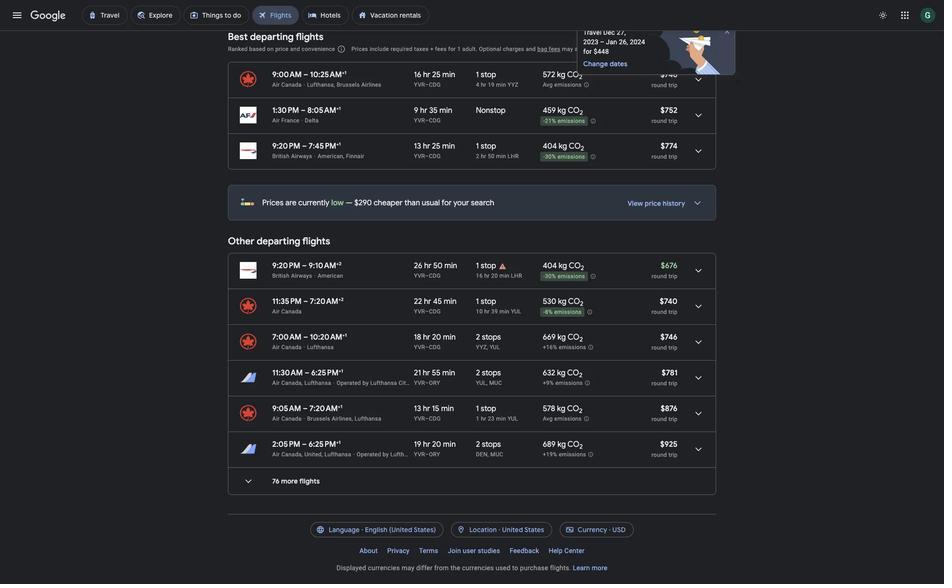 Task type: vqa. For each thing, say whether or not it's contained in the screenshot.
13 hr 25 min YVR – CDG
yes



Task type: describe. For each thing, give the bounding box(es) containing it.
9:00 am – 10:25 am + 1
[[272, 70, 347, 80]]

572 kg co 2
[[543, 70, 583, 81]]

2023 – jan for 27,
[[583, 38, 618, 46]]

stop for 1 stop 1 hr 23 min yul
[[481, 405, 496, 414]]

kg for 26 hr 50 min
[[559, 261, 567, 271]]

round for 18 hr 20 min
[[652, 345, 667, 352]]

+19% emissions
[[543, 452, 586, 458]]

flights for 76 more flights
[[300, 477, 320, 486]]

kg for 9 hr 35 min
[[558, 106, 566, 115]]

1 inside 7:00 am – 10:20 am + 1
[[345, 332, 347, 339]]

– inside 9:20 pm – 7:45 pm + 1
[[302, 142, 307, 151]]

+9%
[[543, 380, 554, 387]]

for left adult.
[[448, 46, 456, 52]]

layover (1 of 1) is a 4 hr 19 min layover at toronto pearson international airport in toronto. element
[[476, 81, 538, 89]]

+ for 26 hr 50 min
[[336, 261, 339, 267]]

leaves vancouver international airport at 1:30 pm on tuesday, december 26 and arrives at paris charles de gaulle airport at 8:05 am on wednesday, december 27. element
[[272, 105, 341, 115]]

– inside 9 hr 35 min yvr – cdg
[[425, 117, 429, 124]]

530 kg co 2
[[543, 297, 584, 308]]

co for 13 hr 25 min
[[569, 142, 581, 151]]

bag fees button
[[538, 46, 561, 52]]

avg for 578
[[543, 416, 553, 423]]

1 inside the '1:30 pm – 8:05 am + 1'
[[339, 105, 341, 112]]

trip for 16 hr 25 min
[[669, 82, 678, 89]]

round for 16 hr 25 min
[[652, 82, 667, 89]]

close image
[[724, 28, 731, 35]]

1:30 pm – 8:05 am + 1
[[272, 105, 341, 115]]

yvr for 9 hr 35 min
[[414, 117, 425, 124]]

air canada, united, lufthansa
[[272, 452, 351, 458]]

- for 22 hr 45 min
[[543, 309, 545, 316]]

emissions down 689 kg co 2
[[559, 452, 586, 458]]

1 left 23
[[476, 416, 480, 423]]

2 inside 632 kg co 2
[[579, 372, 583, 380]]

emissions down 632 kg co 2
[[556, 380, 583, 387]]

travel
[[583, 29, 604, 36]]

british for 7:45 pm
[[272, 153, 290, 160]]

7:20 am for 9:05 am
[[310, 405, 338, 414]]

1 inside the 9:00 am – 10:25 am + 1
[[345, 70, 347, 76]]

2023 – jan for 26,
[[325, 4, 359, 13]]

air for 11:30 am
[[272, 380, 280, 387]]

19 inside 19 hr 20 min yvr – ory
[[414, 440, 421, 450]]

$676 round trip
[[652, 261, 678, 280]]

trip for 9 hr 35 min
[[669, 118, 678, 124]]

leaves vancouver international airport at 11:35 pm on tuesday, december 26 and arrives at paris charles de gaulle airport at 7:20 am on thursday, december 28. element
[[272, 297, 344, 307]]

total duration 13 hr 15 min. element
[[414, 405, 476, 415]]

26, inside "dec 27, 2023 – jan 26, 2024 for $448 change dates"
[[619, 38, 628, 46]]

passenger
[[592, 46, 620, 52]]

2 and from the left
[[526, 46, 536, 52]]

hr inside 1 stop 1 hr 23 min yul
[[481, 416, 487, 423]]

1 horizontal spatial price
[[645, 199, 661, 208]]

leaves vancouver international airport at 11:30 am on tuesday, december 26 and arrives at paris-orly airport at 6:25 pm on wednesday, december 27. element
[[272, 368, 343, 378]]

total duration 18 hr 20 min. element
[[414, 333, 476, 344]]

1 inside 1 stop 4 hr 19 min yyz
[[476, 70, 479, 80]]

$746 round trip for 669
[[652, 333, 678, 352]]

co for 9 hr 35 min
[[568, 106, 580, 115]]

emissions down -21% emissions at top right
[[558, 154, 585, 160]]

operated for 19
[[357, 452, 381, 458]]

include
[[370, 46, 389, 52]]

learn
[[573, 565, 590, 572]]

7:00 am – 10:20 am + 1
[[272, 332, 347, 342]]

view price history
[[628, 199, 685, 208]]

404 kg co 2 for $774
[[543, 142, 584, 153]]

2 canada from the top
[[281, 309, 302, 315]]

than
[[405, 198, 420, 208]]

adult.
[[462, 46, 478, 52]]

muc for 19 hr 20 min
[[491, 452, 503, 458]]

$774
[[661, 142, 678, 151]]

1 up 16 hr 20 min lhr
[[476, 261, 479, 271]]

air for 2:05 pm
[[272, 452, 280, 458]]

english
[[365, 526, 388, 535]]

– inside "13 hr 25 min yvr – cdg"
[[425, 153, 429, 160]]

Departure time: 2:05 PM. text field
[[272, 440, 300, 450]]

+ for 13 hr 25 min
[[336, 141, 339, 147]]

740 US dollars text field
[[660, 297, 678, 307]]

yul inside 2 stops yul , muc
[[476, 380, 487, 387]]

– inside the 9:00 am – 10:25 am + 1
[[304, 70, 308, 80]]

by for 21
[[363, 380, 369, 387]]

hr inside 1 stop 2 hr 50 min lhr
[[481, 153, 487, 160]]

layover (1 of 2) is a 2 hr 28 min layover at toronto pearson international airport in toronto. layover (2 of 2) is a 3 hr 5 min layover at montréal-pierre elliott trudeau international airport in montreal. element
[[476, 344, 538, 352]]

– inside the 22 hr 45 min yvr – cdg
[[425, 309, 429, 315]]

20 for 19
[[432, 440, 441, 450]]

stop for 1 stop 2 hr 50 min lhr
[[481, 142, 496, 151]]

bag
[[538, 46, 548, 52]]

50 inside 26 hr 50 min yvr – cdg
[[433, 261, 443, 271]]

ranked based on price and convenience
[[228, 46, 335, 52]]

13 hr 15 min yvr – cdg
[[414, 405, 454, 423]]

join user studies
[[448, 548, 500, 555]]

hr for 16 hr 25 min yvr – cdg
[[423, 70, 431, 80]]

1 horizontal spatial more
[[592, 565, 608, 572]]

prices for prices are currently low — $290 cheaper than usual for your search
[[262, 198, 284, 208]]

nonstop flight. element
[[476, 106, 506, 117]]

0 horizontal spatial 26,
[[314, 4, 323, 13]]

– inside "18 hr 20 min yvr – cdg"
[[425, 344, 429, 351]]

9:05 am
[[272, 405, 301, 414]]

Departure time: 1:30 PM. text field
[[272, 106, 299, 115]]

learn more about ranking image
[[337, 45, 346, 53]]

 image for 8:05 am
[[301, 117, 303, 124]]

cdg for 16 hr 25 min
[[429, 82, 441, 88]]

cdg for 26 hr 50 min
[[429, 273, 441, 280]]

emissions down 578 kg co 2 at right bottom
[[555, 416, 582, 423]]

925 US dollars text field
[[661, 440, 678, 450]]

1 left adult.
[[458, 46, 461, 52]]

hr for 13 hr 15 min yvr – cdg
[[423, 405, 430, 414]]

stop for 1 stop
[[481, 261, 496, 271]]

$752 round trip
[[652, 106, 678, 124]]

united,
[[305, 452, 323, 458]]

– inside 11:35 pm – 7:20 am + 2
[[304, 297, 308, 307]]

flight details. leaves vancouver international airport at 1:30 pm on tuesday, december 26 and arrives at paris charles de gaulle airport at 8:05 am on wednesday, december 27. image
[[687, 104, 710, 127]]

france
[[281, 117, 300, 124]]

Arrival time: 10:20 AM on  Wednesday, December 27. text field
[[310, 332, 347, 342]]

1 stop flight. element for 16 hr 25 min
[[476, 70, 496, 81]]

leaves vancouver international airport at 9:20 pm on tuesday, december 26 and arrives at paris charles de gaulle airport at 9:10 am on thursday, december 28. element
[[272, 261, 342, 271]]

669 kg co 2
[[543, 333, 583, 344]]

yvr for 21 hr 55 min
[[414, 380, 425, 387]]

– inside the 11:30 am – 6:25 pm + 1
[[305, 369, 309, 378]]

min for 16 hr 20 min lhr
[[500, 273, 510, 280]]

11:35 pm – 7:20 am + 2
[[272, 297, 344, 307]]

more inside main content
[[281, 477, 298, 486]]

kg for 19 hr 20 min
[[558, 440, 566, 450]]

-8% emissions
[[543, 309, 582, 316]]

2 stops flight. element for 21 hr 55 min
[[476, 369, 501, 380]]

689
[[543, 440, 556, 450]]

7:20 am for 11:35 pm
[[310, 297, 338, 307]]

2 inside 2 stops yyz , yul
[[476, 333, 480, 342]]

2 inside 530 kg co 2
[[580, 300, 584, 308]]

1 up "layover (1 of 1) is a 1 hr 23 min layover at montréal-pierre elliott trudeau international airport in montreal." element
[[476, 405, 479, 414]]

1 inside 1 stop 10 hr 39 min yul
[[476, 297, 479, 307]]

airlines,
[[332, 416, 353, 423]]

hr inside 1 stop 4 hr 19 min yyz
[[481, 82, 487, 88]]

2 inside 2 stops den , muc
[[476, 440, 480, 450]]

– inside 2:05 pm – 6:25 pm + 1
[[302, 440, 307, 450]]

 image for 7:45 pm
[[314, 153, 316, 160]]

hr for 21 hr 55 min yvr – ory
[[423, 369, 430, 378]]

ory for 20
[[429, 452, 440, 458]]

emissions down 530 kg co 2
[[554, 309, 582, 316]]

canada for 9:05 am
[[281, 416, 302, 423]]

1 vertical spatial may
[[402, 565, 415, 572]]

530
[[543, 297, 556, 307]]

min for 18 hr 20 min yvr – cdg
[[443, 333, 456, 342]]

774 US dollars text field
[[661, 142, 678, 151]]

may inside main content
[[562, 46, 573, 52]]

+ for 9 hr 35 min
[[336, 105, 339, 112]]

united states
[[502, 526, 545, 535]]

canada, for 11:30 am
[[281, 380, 303, 387]]

10
[[476, 309, 483, 315]]

– inside 7:00 am – 10:20 am + 1
[[303, 333, 308, 342]]

to
[[512, 565, 519, 572]]

from
[[434, 565, 449, 572]]

dec 27, 2023 – jan 26, 2024 for $448 change dates
[[583, 29, 645, 68]]

cdg for 13 hr 15 min
[[429, 416, 441, 423]]

13 hr 25 min yvr – cdg
[[414, 142, 455, 160]]

lhr inside 1 stop 2 hr 50 min lhr
[[508, 153, 519, 160]]

0 horizontal spatial dates
[[443, 4, 461, 13]]

2 inside 2 stops yul , muc
[[476, 369, 480, 378]]

30% for 13 hr 25 min
[[545, 154, 556, 160]]

2 inside '459 kg co 2'
[[580, 109, 583, 117]]

currency
[[578, 526, 607, 535]]

0 vertical spatial brussels
[[337, 82, 360, 88]]

2 up 530 kg co 2
[[581, 264, 584, 272]]

sort by: button
[[673, 40, 716, 57]]

yul inside 1 stop 10 hr 39 min yul
[[511, 309, 522, 315]]

ory for 55
[[429, 380, 440, 387]]

$781 round trip
[[652, 369, 678, 387]]

21
[[414, 369, 421, 378]]

flight details. leaves vancouver international airport at 9:05 am on tuesday, december 26 and arrives at paris charles de gaulle airport at 7:20 am on wednesday, december 27. image
[[687, 403, 710, 425]]

usd
[[613, 526, 626, 535]]

cityline for 21
[[399, 380, 420, 387]]

the
[[451, 565, 460, 572]]

prices
[[263, 4, 283, 13]]

$774 round trip
[[652, 142, 678, 160]]

leaves vancouver international airport at 9:05 am on tuesday, december 26 and arrives at paris charles de gaulle airport at 7:20 am on wednesday, december 27. element
[[272, 404, 343, 414]]

flights for other departing flights
[[302, 236, 330, 248]]

kg for 18 hr 20 min
[[558, 333, 566, 342]]

stops for 21 hr 55 min
[[482, 369, 501, 378]]

displayed
[[337, 565, 366, 572]]

yvr for 19 hr 20 min
[[414, 452, 425, 458]]

are
[[285, 198, 297, 208]]

price graph
[[671, 3, 707, 12]]

arrival time: 6:25 pm on  wednesday, december 27. text field for 11:30 am
[[311, 368, 343, 378]]

1 inside 1 stop 2 hr 50 min lhr
[[476, 142, 479, 151]]

9:20 pm – 9:10 am + 2
[[272, 261, 342, 271]]

lufthansa, brussels airlines
[[307, 82, 382, 88]]

- for 13 hr 25 min
[[543, 154, 545, 160]]

$752
[[661, 106, 678, 115]]

1 vertical spatial brussels
[[307, 416, 330, 423]]

kg for 13 hr 15 min
[[557, 405, 566, 414]]

emissions down "572 kg co 2"
[[555, 82, 582, 88]]

Arrival time: 7:20 AM on  Wednesday, December 27. text field
[[310, 404, 343, 414]]

total duration 13 hr 25 min. element
[[414, 142, 476, 153]]

airlines
[[361, 82, 382, 88]]

any
[[429, 4, 442, 13]]

$740 round trip
[[652, 297, 678, 316]]

+ for 22 hr 45 min
[[338, 297, 341, 303]]

2:05 pm
[[272, 440, 300, 450]]

min inside 1 stop 2 hr 50 min lhr
[[496, 153, 506, 160]]

23
[[488, 416, 495, 423]]

find the best price region
[[228, 0, 746, 75]]

co for 26 hr 50 min
[[569, 261, 581, 271]]

location
[[470, 526, 497, 535]]

view price history image
[[686, 192, 709, 215]]

18 hr 20 min yvr – cdg
[[414, 333, 456, 351]]

– inside 13 hr 15 min yvr – cdg
[[425, 416, 429, 423]]

1 inside 9:05 am – 7:20 am + 1
[[341, 404, 343, 410]]

7:00 am
[[272, 333, 302, 342]]

yvr for 26 hr 50 min
[[414, 273, 425, 280]]

3 1 stop flight. element from the top
[[476, 261, 496, 272]]

– inside the '1:30 pm – 8:05 am + 1'
[[301, 106, 306, 115]]

1 currencies from the left
[[368, 565, 400, 572]]

min inside 1 stop 10 hr 39 min yul
[[500, 309, 510, 315]]

flight details. leaves vancouver international airport at 9:20 pm on tuesday, december 26 and arrives at paris charles de gaulle airport at 7:45 pm on wednesday, december 27. image
[[687, 140, 710, 163]]

yvr for 13 hr 15 min
[[414, 416, 425, 423]]

-21% emissions
[[543, 118, 585, 125]]

yul inside 1 stop 1 hr 23 min yul
[[508, 416, 518, 423]]

0 vertical spatial price
[[275, 46, 289, 52]]

+ for 18 hr 20 min
[[342, 332, 345, 339]]

feedback
[[510, 548, 539, 555]]

emissions down 669 kg co 2
[[559, 344, 586, 351]]

1 stop 10 hr 39 min yul
[[476, 297, 522, 315]]

– inside 21 hr 55 min yvr – ory
[[425, 380, 429, 387]]

25 for 13
[[432, 142, 441, 151]]

american, finnair
[[318, 153, 364, 160]]

for inside "dec 27, 2023 – jan 26, 2024 for $448 change dates"
[[583, 48, 592, 55]]

9 hr 35 min yvr – cdg
[[414, 106, 453, 124]]

+ right taxes
[[430, 46, 434, 52]]

2 inside 1 stop 2 hr 50 min lhr
[[476, 153, 480, 160]]

– inside 26 hr 50 min yvr – cdg
[[425, 273, 429, 280]]

– inside 9:20 pm – 9:10 am + 2
[[302, 261, 307, 271]]

yvr for 22 hr 45 min
[[414, 309, 425, 315]]

$781
[[662, 369, 678, 378]]

20 for 18
[[432, 333, 441, 342]]

for left your
[[442, 198, 452, 208]]

emissions up 530 kg co 2
[[558, 273, 585, 280]]

by:
[[692, 44, 701, 53]]

terms link
[[414, 544, 443, 559]]

2 down -21% emissions at top right
[[581, 145, 584, 153]]

best departing flights
[[228, 31, 324, 43]]

2 air canada from the top
[[272, 309, 302, 315]]

total duration 21 hr 55 min. element
[[414, 369, 476, 380]]

– inside 16 hr 25 min yvr – cdg
[[425, 82, 429, 88]]

2 inside 689 kg co 2
[[580, 443, 583, 451]]

76
[[272, 477, 280, 486]]

min inside 1 stop 1 hr 23 min yul
[[496, 416, 506, 423]]

total duration 26 hr 50 min. element
[[414, 261, 476, 272]]

round for 13 hr 15 min
[[652, 416, 667, 423]]

578
[[543, 405, 555, 414]]

$925 round trip
[[652, 440, 678, 459]]

Departure time: 11:35 PM. text field
[[272, 297, 302, 307]]

trip for 19 hr 20 min
[[669, 452, 678, 459]]

sort
[[677, 44, 690, 53]]

any dates
[[429, 4, 461, 13]]

Arrival time: 7:20 AM on  Thursday, December 28. text field
[[310, 297, 344, 307]]

date grid
[[604, 3, 634, 12]]

avg emissions for 572
[[543, 82, 582, 88]]

help center
[[549, 548, 585, 555]]

change appearance image
[[872, 4, 895, 27]]

co for 22 hr 45 min
[[568, 297, 580, 307]]



Task type: locate. For each thing, give the bounding box(es) containing it.
1 vertical spatial departing
[[257, 236, 300, 248]]

lhr inside layover (1 of 1) is a 16 hr 20 min overnight layover at heathrow airport in london. element
[[511, 273, 522, 280]]

50
[[488, 153, 495, 160], [433, 261, 443, 271]]

yvr up 9
[[414, 82, 425, 88]]

25
[[432, 70, 441, 80], [432, 142, 441, 151]]

1 british from the top
[[272, 153, 290, 160]]

1 horizontal spatial 19
[[488, 82, 495, 88]]

1 horizontal spatial may
[[562, 46, 573, 52]]

1 canada, from the top
[[281, 380, 303, 387]]

0 vertical spatial 25
[[432, 70, 441, 80]]

hr inside 1 stop 10 hr 39 min yul
[[484, 309, 490, 315]]

1 departure time: 9:20 pm. text field from the top
[[272, 142, 300, 151]]

operated by lufthansa cityline for 19
[[357, 452, 440, 458]]

1 vertical spatial flights
[[302, 236, 330, 248]]

6 cdg from the top
[[429, 344, 441, 351]]

kg up +9% emissions
[[557, 369, 566, 378]]

stop inside 1 stop 4 hr 19 min yyz
[[481, 70, 496, 80]]

2 cdg from the top
[[429, 117, 441, 124]]

co for 16 hr 25 min
[[567, 70, 579, 80]]

kg up +19% emissions
[[558, 440, 566, 450]]

2:05 pm – 6:25 pm + 1
[[272, 440, 341, 450]]

 image
[[304, 82, 305, 88], [314, 153, 316, 160], [304, 344, 305, 351], [333, 380, 335, 387]]

flights up "9:10 am"
[[302, 236, 330, 248]]

0 vertical spatial 404
[[543, 142, 557, 151]]

13
[[414, 142, 421, 151], [414, 405, 421, 414]]

yyz
[[508, 82, 519, 88], [476, 344, 487, 351]]

+ inside 9:20 pm – 7:45 pm + 1
[[336, 141, 339, 147]]

co for 21 hr 55 min
[[567, 369, 579, 378]]

1 air from the top
[[272, 82, 280, 88]]

0 vertical spatial canada,
[[281, 380, 303, 387]]

round for 26 hr 50 min
[[652, 273, 667, 280]]

1 404 from the top
[[543, 142, 557, 151]]

co right 572 at the top right of page
[[567, 70, 579, 80]]

min up 1 stop 10 hr 39 min yul
[[500, 273, 510, 280]]

16 inside 16 hr 25 min yvr – cdg
[[414, 70, 421, 80]]

1 vertical spatial 2024
[[630, 38, 645, 46]]

1 stop 2 hr 50 min lhr
[[476, 142, 519, 160]]

airways down 9:20 pm – 9:10 am + 2
[[291, 273, 312, 280]]

1 horizontal spatial 16
[[476, 273, 483, 280]]

0 vertical spatial departing
[[250, 31, 294, 43]]

co inside 578 kg co 2
[[567, 405, 579, 414]]

8 round from the top
[[652, 416, 667, 423]]

876 US dollars text field
[[661, 405, 678, 414]]

1 horizontal spatial 2023 – jan
[[583, 38, 618, 46]]

0 vertical spatial ory
[[429, 380, 440, 387]]

yul up 1 stop 1 hr 23 min yul
[[476, 380, 487, 387]]

kg inside '459 kg co 2'
[[558, 106, 566, 115]]

1 horizontal spatial and
[[526, 46, 536, 52]]

5 cdg from the top
[[429, 309, 441, 315]]

learn more about tracked prices image
[[285, 4, 294, 13]]

7 yvr from the top
[[414, 380, 425, 387]]

5 trip from the top
[[669, 309, 678, 316]]

stop up 39
[[481, 297, 496, 307]]

+ inside the 11:30 am – 6:25 pm + 1
[[339, 368, 341, 374]]

yul right 39
[[511, 309, 522, 315]]

lufthansa
[[307, 344, 334, 351], [305, 380, 331, 387], [370, 380, 397, 387], [355, 416, 382, 423], [325, 452, 351, 458], [391, 452, 417, 458]]

19 inside 1 stop 4 hr 19 min yyz
[[488, 82, 495, 88]]

0 vertical spatial 50
[[488, 153, 495, 160]]

3 air from the top
[[272, 309, 280, 315]]

Departure time: 7:00 AM. text field
[[272, 333, 302, 342]]

2024 inside "dec 27, 2023 – jan 26, 2024 for $448 change dates"
[[630, 38, 645, 46]]

co up 530 kg co 2
[[569, 261, 581, 271]]

2 13 from the top
[[414, 405, 421, 414]]

trip inside the $876 round trip
[[669, 416, 678, 423]]

flights.
[[550, 565, 571, 572]]

50 inside 1 stop 2 hr 50 min lhr
[[488, 153, 495, 160]]

date grid button
[[580, 0, 641, 16]]

Arrival time: 7:45 PM on  Wednesday, December 27. text field
[[309, 141, 341, 151]]

history
[[663, 199, 685, 208]]

1 horizontal spatial by
[[383, 452, 389, 458]]

hr for 26 hr 50 min yvr – cdg
[[424, 261, 432, 271]]

flight details. leaves vancouver international airport at 11:35 pm on tuesday, december 26 and arrives at paris charles de gaulle airport at 7:20 am on thursday, december 28. image
[[687, 295, 710, 318]]

trip down $746 text box
[[669, 345, 678, 352]]

9:20 pm – 7:45 pm + 1
[[272, 141, 341, 151]]

9:20 pm for 7:45 pm
[[272, 142, 300, 151]]

1 - from the top
[[543, 118, 545, 125]]

19 hr 20 min yvr – ory
[[414, 440, 456, 458]]

1 canada from the top
[[281, 82, 302, 88]]

1 vertical spatial british airways
[[272, 273, 312, 280]]

11:35 pm
[[272, 297, 302, 307]]

1 stop flight. element up 4
[[476, 70, 496, 81]]

co inside 669 kg co 2
[[568, 333, 580, 342]]

main content
[[228, 0, 746, 503]]

1 vertical spatial cityline
[[419, 452, 440, 458]]

muc inside 2 stops den , muc
[[491, 452, 503, 458]]

16 hr 20 min lhr
[[476, 273, 522, 280]]

hr inside 16 hr 25 min yvr – cdg
[[423, 70, 431, 80]]

2 stops flight. element for 18 hr 20 min
[[476, 333, 501, 344]]

trip for 26 hr 50 min
[[669, 273, 678, 280]]

hr for 9 hr 35 min yvr – cdg
[[420, 106, 428, 115]]

Arrival time: 10:25 AM on  Wednesday, December 27. text field
[[310, 70, 347, 80]]

1 vertical spatial dec
[[604, 29, 615, 36]]

cdg inside "13 hr 25 min yvr – cdg"
[[429, 153, 441, 160]]

$290
[[355, 198, 372, 208]]

404 up 530
[[543, 261, 557, 271]]

1 vertical spatial 2 stops flight. element
[[476, 369, 501, 380]]

3 stop from the top
[[481, 261, 496, 271]]

1 vertical spatial price
[[645, 199, 661, 208]]

1 vertical spatial 19
[[414, 440, 421, 450]]

6:25 pm inside the 11:30 am – 6:25 pm + 1
[[311, 369, 339, 378]]

16 down the 1 stop
[[476, 273, 483, 280]]

13 for 13 hr 15 min
[[414, 405, 421, 414]]

7 cdg from the top
[[429, 416, 441, 423]]

689 kg co 2
[[543, 440, 583, 451]]

$746 for 669
[[661, 333, 678, 342]]

5 air from the top
[[272, 380, 280, 387]]

1 vertical spatial operated
[[357, 452, 381, 458]]

0 vertical spatial may
[[562, 46, 573, 52]]

1 vertical spatial departure time: 9:20 pm. text field
[[272, 261, 300, 271]]

4 round from the top
[[652, 273, 667, 280]]

departure time: 9:20 pm. text field for 9:10 am
[[272, 261, 300, 271]]

$746
[[661, 70, 678, 80], [661, 333, 678, 342]]

746 US dollars text field
[[661, 70, 678, 80]]

-
[[543, 118, 545, 125], [543, 154, 545, 160], [543, 273, 545, 280], [543, 309, 545, 316]]

 image for 10:25 am
[[304, 82, 305, 88]]

6 round from the top
[[652, 345, 667, 352]]

22 hr 45 min yvr – cdg
[[414, 297, 457, 315]]

1 air canada from the top
[[272, 82, 302, 88]]

2 $746 from the top
[[661, 333, 678, 342]]

2 up -21% emissions at top right
[[580, 109, 583, 117]]

1 vertical spatial $746 round trip
[[652, 333, 678, 352]]

1 9:20 pm from the top
[[272, 142, 300, 151]]

dec 26, 2023 – jan 25, 2024
[[299, 4, 388, 13]]

2 departure time: 9:20 pm. text field from the top
[[272, 261, 300, 271]]

+ inside 9:05 am – 7:20 am + 1
[[338, 404, 341, 410]]

0 vertical spatial 13
[[414, 142, 421, 151]]

1 horizontal spatial prices
[[351, 46, 368, 52]]

layover (1 of 2) is a 2 hr 23 min layover at denver international airport in denver. layover (2 of 2) is a 2 hr 45 min layover at munich international airport in munich. element
[[476, 451, 538, 459]]

hr inside 9 hr 35 min yvr – cdg
[[420, 106, 428, 115]]

0 horizontal spatial yyz
[[476, 344, 487, 351]]

3 2 stops flight. element from the top
[[476, 440, 501, 451]]

min for 19 hr 20 min yvr – ory
[[443, 440, 456, 450]]

0 vertical spatial -30% emissions
[[543, 154, 585, 160]]

ory
[[429, 380, 440, 387], [429, 452, 440, 458]]

trip down $676 text field
[[669, 273, 678, 280]]

-30% emissions for $774
[[543, 154, 585, 160]]

2 stops yul , muc
[[476, 369, 502, 387]]

trip for 18 hr 20 min
[[669, 345, 678, 352]]

hr inside "13 hr 25 min yvr – cdg"
[[423, 142, 430, 151]]

min inside 26 hr 50 min yvr – cdg
[[445, 261, 457, 271]]

– inside 19 hr 20 min yvr – ory
[[425, 452, 429, 458]]

2 - from the top
[[543, 154, 545, 160]]

leaves vancouver international airport at 2:05 pm on tuesday, december 26 and arrives at paris-orly airport at 6:25 pm on wednesday, december 27. element
[[272, 440, 341, 450]]

0 vertical spatial avg emissions
[[543, 82, 582, 88]]

1 vertical spatial by
[[383, 452, 389, 458]]

yvr for 18 hr 20 min
[[414, 344, 425, 351]]

 image for 6:25 pm
[[333, 380, 335, 387]]

stops inside 2 stops den , muc
[[482, 440, 501, 450]]

3 stops from the top
[[482, 440, 501, 450]]

4 1 stop flight. element from the top
[[476, 297, 496, 308]]

1 vertical spatial ory
[[429, 452, 440, 458]]

746 US dollars text field
[[661, 333, 678, 342]]

1 vertical spatial stops
[[482, 369, 501, 378]]

– right 7:00 am
[[303, 333, 308, 342]]

taxes
[[414, 46, 429, 52]]

1 vertical spatial muc
[[491, 452, 503, 458]]

404 kg co 2 for $676
[[543, 261, 584, 272]]

2 up +19% emissions
[[580, 443, 583, 451]]

0 vertical spatial 6:25 pm
[[311, 369, 339, 378]]

fees
[[435, 46, 447, 52], [549, 46, 561, 52]]

39
[[491, 309, 498, 315]]

more right 76 on the left bottom
[[281, 477, 298, 486]]

- for 26 hr 50 min
[[543, 273, 545, 280]]

1 british airways from the top
[[272, 153, 312, 160]]

– left 7:45 pm
[[302, 142, 307, 151]]

0 vertical spatial 404 kg co 2
[[543, 142, 584, 153]]

2 vertical spatial flights
[[300, 477, 320, 486]]

yvr down '22'
[[414, 309, 425, 315]]

change
[[583, 60, 608, 68]]

user
[[463, 548, 476, 555]]

2024 for 25,
[[371, 4, 388, 13]]

hr inside 19 hr 20 min yvr – ory
[[423, 440, 431, 450]]

26, down 27,
[[619, 38, 628, 46]]

2 stops yyz , yul
[[476, 333, 501, 351]]

– inside 9:05 am – 7:20 am + 1
[[303, 405, 308, 414]]

total duration 19 hr 20 min. element
[[414, 440, 476, 451]]

stop up 16 hr 20 min lhr
[[481, 261, 496, 271]]

yvr inside 21 hr 55 min yvr – ory
[[414, 380, 425, 387]]

yvr inside 19 hr 20 min yvr – ory
[[414, 452, 425, 458]]

0 vertical spatial 2024
[[371, 4, 388, 13]]

departing right other
[[257, 236, 300, 248]]

+ inside 9:20 pm – 9:10 am + 2
[[336, 261, 339, 267]]

2 ory from the top
[[429, 452, 440, 458]]

canada, for 2:05 pm
[[281, 452, 303, 458]]

2 avg from the top
[[543, 416, 553, 423]]

2 2 stops flight. element from the top
[[476, 369, 501, 380]]

1 down airlines,
[[339, 440, 341, 446]]

4 stop from the top
[[481, 297, 496, 307]]

avg down 572 at the top right of page
[[543, 82, 553, 88]]

emissions down '459 kg co 2'
[[558, 118, 585, 125]]

by for 19
[[383, 452, 389, 458]]

co for 18 hr 20 min
[[568, 333, 580, 342]]

4 yvr from the top
[[414, 273, 425, 280]]

hr inside "18 hr 20 min yvr – cdg"
[[423, 333, 430, 342]]

hr
[[423, 70, 431, 80], [481, 82, 487, 88], [420, 106, 428, 115], [423, 142, 430, 151], [481, 153, 487, 160], [424, 261, 432, 271], [484, 273, 490, 280], [424, 297, 431, 307], [484, 309, 490, 315], [423, 333, 430, 342], [423, 369, 430, 378], [423, 405, 430, 414], [481, 416, 487, 423], [423, 440, 431, 450]]

air canada, lufthansa
[[272, 380, 331, 387]]

yvr inside "13 hr 25 min yvr – cdg"
[[414, 153, 425, 160]]

min for 26 hr 50 min yvr – cdg
[[445, 261, 457, 271]]

hr right 18
[[423, 333, 430, 342]]

min inside the 22 hr 45 min yvr – cdg
[[444, 297, 457, 307]]

trip down $925 text box
[[669, 452, 678, 459]]

404 for 13 hr 25 min
[[543, 142, 557, 151]]

+
[[430, 46, 434, 52], [342, 70, 345, 76], [336, 105, 339, 112], [336, 141, 339, 147], [336, 261, 339, 267], [338, 297, 341, 303], [342, 332, 345, 339], [339, 368, 341, 374], [338, 404, 341, 410], [336, 440, 339, 446]]

air for 9:05 am
[[272, 416, 280, 423]]

yvr for 13 hr 25 min
[[414, 153, 425, 160]]

25 down 9 hr 35 min yvr – cdg
[[432, 142, 441, 151]]

2 up the +16% emissions
[[580, 336, 583, 344]]

muc inside 2 stops yul , muc
[[489, 380, 502, 387]]

kg right "578" in the right of the page
[[557, 405, 566, 414]]

9:20 pm inside 9:20 pm – 9:10 am + 2
[[272, 261, 300, 271]]

layover (1 of 2) is a 56 min layover at montréal-pierre elliott trudeau international airport in montreal. layover (2 of 2) is a 7 hr 20 min layover at munich international airport in munich. element
[[476, 380, 538, 387]]

2 round from the top
[[652, 118, 667, 124]]

4 air canada from the top
[[272, 416, 302, 423]]

3 yvr from the top
[[414, 153, 425, 160]]

min inside 16 hr 25 min yvr – cdg
[[443, 70, 455, 80]]

layover (1 of 1) is a 10 hr 39 min layover at montréal-pierre elliott trudeau international airport in montreal. element
[[476, 308, 538, 316]]

0 vertical spatial dates
[[443, 4, 461, 13]]

– up 'delta'
[[301, 106, 306, 115]]

10:25 am
[[310, 70, 342, 80]]

flights
[[296, 31, 324, 43], [302, 236, 330, 248], [300, 477, 320, 486]]

min right '26'
[[445, 261, 457, 271]]

30% for 26 hr 50 min
[[545, 273, 556, 280]]

1 stop flight. element
[[476, 70, 496, 81], [476, 142, 496, 153], [476, 261, 496, 272], [476, 297, 496, 308], [476, 405, 496, 415]]

1 avg from the top
[[543, 82, 553, 88]]

0 vertical spatial 2 stops flight. element
[[476, 333, 501, 344]]

flight details. leaves vancouver international airport at 7:00 am on tuesday, december 26 and arrives at paris charles de gaulle airport at 10:20 am on wednesday, december 27. image
[[687, 331, 710, 354]]

yvr inside the 22 hr 45 min yvr – cdg
[[414, 309, 425, 315]]

flight details. leaves vancouver international airport at 2:05 pm on tuesday, december 26 and arrives at paris-orly airport at 6:25 pm on wednesday, december 27. image
[[687, 438, 710, 461]]

air canada down 11:35 pm text box
[[272, 309, 302, 315]]

trip for 21 hr 55 min
[[669, 381, 678, 387]]

1 fees from the left
[[435, 46, 447, 52]]

lufthansa,
[[307, 82, 335, 88]]

hr for 18 hr 20 min yvr – cdg
[[423, 333, 430, 342]]

trip down "$774" "text field"
[[669, 154, 678, 160]]

2 air from the top
[[272, 117, 280, 124]]

leaves vancouver international airport at 9:20 pm on tuesday, december 26 and arrives at paris charles de gaulle airport at 7:45 pm on wednesday, december 27. element
[[272, 141, 341, 151]]

1 vertical spatial 9:20 pm
[[272, 261, 300, 271]]

departing
[[250, 31, 294, 43], [257, 236, 300, 248]]

dec
[[299, 4, 312, 13], [604, 29, 615, 36]]

trip for 22 hr 45 min
[[669, 309, 678, 316]]

cdg inside the 22 hr 45 min yvr – cdg
[[429, 309, 441, 315]]

1 vertical spatial dates
[[610, 60, 628, 68]]

3 - from the top
[[543, 273, 545, 280]]

grid
[[621, 3, 634, 12]]

main menu image
[[11, 10, 23, 21]]

30% down "21%" on the top of the page
[[545, 154, 556, 160]]

1 vertical spatial operated by lufthansa cityline
[[357, 452, 440, 458]]

air for 9:00 am
[[272, 82, 280, 88]]

1 30% from the top
[[545, 154, 556, 160]]

+ up lufthansa, brussels airlines on the top
[[342, 70, 345, 76]]

airways for 9:10 am
[[291, 273, 312, 280]]

-30% emissions down -21% emissions at top right
[[543, 154, 585, 160]]

5 1 stop flight. element from the top
[[476, 405, 496, 415]]

0 vertical spatial prices
[[351, 46, 368, 52]]

1 vertical spatial ,
[[487, 380, 488, 387]]

1 404 kg co 2 from the top
[[543, 142, 584, 153]]

co down -21% emissions at top right
[[569, 142, 581, 151]]

air for 1:30 pm
[[272, 117, 280, 124]]

1 horizontal spatial dec
[[604, 29, 615, 36]]

, inside 2 stops yyz , yul
[[487, 344, 488, 351]]

air canada for 9:00 am
[[272, 82, 302, 88]]

+ down arrival time: 7:20 am on  thursday, december 28. text box
[[342, 332, 345, 339]]

cdg for 9 hr 35 min
[[429, 117, 441, 124]]

- down "459"
[[543, 118, 545, 125]]

dates inside "dec 27, 2023 – jan 26, 2024 for $448 change dates"
[[610, 60, 628, 68]]

2 down apply.
[[579, 73, 583, 81]]

2 -30% emissions from the top
[[543, 273, 585, 280]]

round for 13 hr 25 min
[[652, 154, 667, 160]]

9 yvr from the top
[[414, 452, 425, 458]]

hr for 22 hr 45 min yvr – cdg
[[424, 297, 431, 307]]

6:25 pm up the united,
[[309, 440, 336, 450]]

0 horizontal spatial more
[[281, 477, 298, 486]]

main content containing best departing flights
[[228, 0, 746, 503]]

kg right 572 at the top right of page
[[557, 70, 566, 80]]

hr left 23
[[481, 416, 487, 423]]

kg inside 578 kg co 2
[[557, 405, 566, 414]]

6 air from the top
[[272, 416, 280, 423]]

0 vertical spatial muc
[[489, 380, 502, 387]]

hr inside 26 hr 50 min yvr – cdg
[[424, 261, 432, 271]]

cdg down total duration 16 hr 25 min. element
[[429, 82, 441, 88]]

0 horizontal spatial currencies
[[368, 565, 400, 572]]

kg for 13 hr 25 min
[[559, 142, 567, 151]]

air france
[[272, 117, 300, 124]]

3 round from the top
[[652, 154, 667, 160]]

flight details. leaves vancouver international airport at 11:30 am on tuesday, december 26 and arrives at paris-orly airport at 6:25 pm on wednesday, december 27. image
[[687, 367, 710, 390]]

+ for 16 hr 25 min
[[342, 70, 345, 76]]

0 vertical spatial $746
[[661, 70, 678, 80]]

stop for 1 stop 10 hr 39 min yul
[[481, 297, 496, 307]]

help
[[549, 548, 563, 555]]

0 vertical spatial 30%
[[545, 154, 556, 160]]

0 horizontal spatial 2023 – jan
[[325, 4, 359, 13]]

2 vertical spatial stops
[[482, 440, 501, 450]]

- down "21%" on the top of the page
[[543, 154, 545, 160]]

kg inside "572 kg co 2"
[[557, 70, 566, 80]]

dates right 'any' at left
[[443, 4, 461, 13]]

26 hr 50 min yvr – cdg
[[414, 261, 457, 280]]

7 trip from the top
[[669, 381, 678, 387]]

hr left 39
[[484, 309, 490, 315]]

8 yvr from the top
[[414, 416, 425, 423]]

hr for 19 hr 20 min yvr – ory
[[423, 440, 431, 450]]

+ inside 11:35 pm – 7:20 am + 2
[[338, 297, 341, 303]]

cdg for 18 hr 20 min
[[429, 344, 441, 351]]

2 stops from the top
[[482, 369, 501, 378]]

0 vertical spatial departure time: 9:20 pm. text field
[[272, 142, 300, 151]]

cheaper
[[374, 198, 403, 208]]

airways down leaves vancouver international airport at 9:20 pm on tuesday, december 26 and arrives at paris charles de gaulle airport at 7:45 pm on wednesday, december 27. element
[[291, 153, 312, 160]]

trip inside $676 round trip
[[669, 273, 678, 280]]

4 - from the top
[[543, 309, 545, 316]]

3 cdg from the top
[[429, 153, 441, 160]]

kg up 530 kg co 2
[[559, 261, 567, 271]]

0 vertical spatial $746 round trip
[[652, 70, 678, 89]]

round down $746 text box
[[652, 345, 667, 352]]

0 vertical spatial lhr
[[508, 153, 519, 160]]

2 stops flight. element
[[476, 333, 501, 344], [476, 369, 501, 380], [476, 440, 501, 451]]

trip inside $925 round trip
[[669, 452, 678, 459]]

min inside 19 hr 20 min yvr – ory
[[443, 440, 456, 450]]

feedback link
[[505, 544, 544, 559]]

1 1 stop flight. element from the top
[[476, 70, 496, 81]]

5 stop from the top
[[481, 405, 496, 414]]

round down "$774" "text field"
[[652, 154, 667, 160]]

optional
[[479, 46, 502, 52]]

752 US dollars text field
[[661, 106, 678, 115]]

fees right bag
[[549, 46, 561, 52]]

round inside $781 round trip
[[652, 381, 667, 387]]

departure time: 9:20 pm. text field down other departing flights
[[272, 261, 300, 271]]

+ down lufthansa, brussels airlines on the top
[[336, 105, 339, 112]]

2 inside 578 kg co 2
[[579, 407, 583, 416]]

2 canada, from the top
[[281, 452, 303, 458]]

Arrival time: 9:10 AM on  Thursday, December 28. text field
[[309, 261, 342, 271]]

canada for 9:00 am
[[281, 82, 302, 88]]

flights up convenience
[[296, 31, 324, 43]]

– up lufthansa,
[[304, 70, 308, 80]]

flight details. leaves vancouver international airport at 9:20 pm on tuesday, december 26 and arrives at paris charles de gaulle airport at 9:10 am on thursday, december 28. image
[[687, 259, 710, 282]]

operated by lufthansa cityline down 21
[[337, 380, 420, 387]]

hr inside 21 hr 55 min yvr – ory
[[423, 369, 430, 378]]

min inside 1 stop 4 hr 19 min yyz
[[496, 82, 506, 88]]

departing up on
[[250, 31, 294, 43]]

yvr inside 9 hr 35 min yvr – cdg
[[414, 117, 425, 124]]

trip inside "$774 round trip"
[[669, 154, 678, 160]]

english (united states)
[[365, 526, 436, 535]]

2 up american
[[339, 261, 342, 267]]

16 for 25
[[414, 70, 421, 80]]

prices are currently low — $290 cheaper than usual for your search
[[262, 198, 495, 208]]

layover (1 of 1) is a 2 hr 50 min layover at heathrow airport in london. element
[[476, 153, 538, 160]]

1 vertical spatial avg
[[543, 416, 553, 423]]

4 cdg from the top
[[429, 273, 441, 280]]

layover (1 of 1) is a 16 hr 20 min overnight layover at heathrow airport in london. element
[[476, 272, 538, 280]]

16 inside layover (1 of 1) is a 16 hr 20 min overnight layover at heathrow airport in london. element
[[476, 273, 483, 280]]

1 vertical spatial prices
[[262, 198, 284, 208]]

british airways for 9:10 am
[[272, 273, 312, 280]]

center
[[565, 548, 585, 555]]

0 vertical spatial ,
[[487, 344, 488, 351]]

1 vertical spatial canada,
[[281, 452, 303, 458]]

1 vertical spatial 404 kg co 2
[[543, 261, 584, 272]]

american
[[318, 273, 343, 280]]

min right 4
[[496, 82, 506, 88]]

20 down the 1 stop
[[491, 273, 498, 280]]

Departure time: 9:05 AM. text field
[[272, 405, 301, 414]]

1:30 pm
[[272, 106, 299, 115]]

layover (1 of 1) is a 1 hr 23 min layover at montréal-pierre elliott trudeau international airport in montreal. element
[[476, 415, 538, 423]]

3 trip from the top
[[669, 154, 678, 160]]

stops for 19 hr 20 min
[[482, 440, 501, 450]]

states
[[525, 526, 545, 535]]

air canada for 9:05 am
[[272, 416, 302, 423]]

9 trip from the top
[[669, 452, 678, 459]]

yyz inside 1 stop 4 hr 19 min yyz
[[508, 82, 519, 88]]

4 canada from the top
[[281, 416, 302, 423]]

hr for 13 hr 25 min yvr – cdg
[[423, 142, 430, 151]]

round down $676
[[652, 273, 667, 280]]

co up the +16% emissions
[[568, 333, 580, 342]]

21%
[[545, 118, 556, 125]]

co inside 689 kg co 2
[[568, 440, 580, 450]]

1 inside 2:05 pm – 6:25 pm + 1
[[339, 440, 341, 446]]

1 stop from the top
[[481, 70, 496, 80]]

1 vertical spatial yyz
[[476, 344, 487, 351]]

round for 22 hr 45 min
[[652, 309, 667, 316]]

1 vertical spatial 13
[[414, 405, 421, 414]]

1 horizontal spatial dates
[[610, 60, 628, 68]]

0 horizontal spatial by
[[363, 380, 369, 387]]

kg inside 632 kg co 2
[[557, 369, 566, 378]]

9 round from the top
[[652, 452, 667, 459]]

flight details. leaves vancouver international airport at 9:00 am on tuesday, december 26 and arrives at paris charles de gaulle airport at 10:25 am on wednesday, december 27. image
[[687, 68, 710, 91]]

 image down 7:45 pm
[[314, 153, 316, 160]]

669
[[543, 333, 556, 342]]

stops
[[482, 333, 501, 342], [482, 369, 501, 378], [482, 440, 501, 450]]

trip inside $781 round trip
[[669, 381, 678, 387]]

cityline down 21
[[399, 380, 420, 387]]

air for 7:00 am
[[272, 344, 280, 351]]

50 right '26'
[[433, 261, 443, 271]]

yyz inside 2 stops yyz , yul
[[476, 344, 487, 351]]

+ down arrival time: 10:20 am on  wednesday, december 27. text field
[[339, 368, 341, 374]]

min for 16 hr 25 min yvr – cdg
[[443, 70, 455, 80]]

6:25 pm inside 2:05 pm – 6:25 pm + 1
[[309, 440, 336, 450]]

Departure time: 9:00 AM. text field
[[272, 70, 302, 80]]

20 inside "18 hr 20 min yvr – cdg"
[[432, 333, 441, 342]]

1 $746 round trip from the top
[[652, 70, 678, 89]]

2 yvr from the top
[[414, 117, 425, 124]]

cdg inside 16 hr 25 min yvr – cdg
[[429, 82, 441, 88]]

2 british from the top
[[272, 273, 290, 280]]

co for 13 hr 15 min
[[567, 405, 579, 414]]

$746 for 572
[[661, 70, 678, 80]]

16 hr 25 min yvr – cdg
[[414, 70, 455, 88]]

british
[[272, 153, 290, 160], [272, 273, 290, 280]]

1 inside the 11:30 am – 6:25 pm + 1
[[341, 368, 343, 374]]

canada
[[281, 82, 302, 88], [281, 309, 302, 315], [281, 344, 302, 351], [281, 416, 302, 423]]

5 round from the top
[[652, 309, 667, 316]]

1 horizontal spatial yyz
[[508, 82, 519, 88]]

round inside $925 round trip
[[652, 452, 667, 459]]

total duration 22 hr 45 min. element
[[414, 297, 476, 308]]

stop inside 1 stop 1 hr 23 min yul
[[481, 405, 496, 414]]

trip down $740 text field
[[669, 309, 678, 316]]

1 vertical spatial more
[[592, 565, 608, 572]]

20 inside 19 hr 20 min yvr – ory
[[432, 440, 441, 450]]

2 inside 669 kg co 2
[[580, 336, 583, 344]]

2 vertical spatial 2 stops flight. element
[[476, 440, 501, 451]]

departing for other
[[257, 236, 300, 248]]

round inside $752 round trip
[[652, 118, 667, 124]]

0 horizontal spatial 16
[[414, 70, 421, 80]]

british for 9:10 am
[[272, 273, 290, 280]]

0 horizontal spatial 50
[[433, 261, 443, 271]]

2 9:20 pm from the top
[[272, 261, 300, 271]]

2 stop from the top
[[481, 142, 496, 151]]

join user studies link
[[443, 544, 505, 559]]

4 air from the top
[[272, 344, 280, 351]]

2 404 from the top
[[543, 261, 557, 271]]

Arrival time: 6:25 PM on  Wednesday, December 27. text field
[[311, 368, 343, 378], [309, 440, 341, 450]]

3 air canada from the top
[[272, 344, 302, 351]]

required
[[391, 46, 413, 52]]

cdg inside 13 hr 15 min yvr – cdg
[[429, 416, 441, 423]]

0 vertical spatial airways
[[291, 153, 312, 160]]

30%
[[545, 154, 556, 160], [545, 273, 556, 280]]

13 for 13 hr 25 min
[[414, 142, 421, 151]]

0 horizontal spatial fees
[[435, 46, 447, 52]]

$746 round trip
[[652, 70, 678, 89], [652, 333, 678, 352]]

round for 9 hr 35 min
[[652, 118, 667, 124]]

7:20 am inside 11:35 pm – 7:20 am + 2
[[310, 297, 338, 307]]

1 and from the left
[[290, 46, 300, 52]]

convenience
[[302, 46, 335, 52]]

0 vertical spatial yyz
[[508, 82, 519, 88]]

6:25 pm for 11:30 am
[[311, 369, 339, 378]]

6 trip from the top
[[669, 345, 678, 352]]

2024 up change dates button
[[630, 38, 645, 46]]

2 inside 11:35 pm – 7:20 am + 2
[[341, 297, 344, 303]]

–
[[304, 70, 308, 80], [425, 82, 429, 88], [301, 106, 306, 115], [425, 117, 429, 124], [302, 142, 307, 151], [425, 153, 429, 160], [302, 261, 307, 271], [425, 273, 429, 280], [304, 297, 308, 307], [425, 309, 429, 315], [303, 333, 308, 342], [425, 344, 429, 351], [305, 369, 309, 378], [425, 380, 429, 387], [303, 405, 308, 414], [425, 416, 429, 423], [302, 440, 307, 450], [425, 452, 429, 458]]

8 trip from the top
[[669, 416, 678, 423]]

0 vertical spatial flights
[[296, 31, 324, 43]]

your
[[454, 198, 469, 208]]

trip for 13 hr 15 min
[[669, 416, 678, 423]]

, for 19 hr 20 min
[[488, 452, 489, 458]]

9:20 pm
[[272, 142, 300, 151], [272, 261, 300, 271]]

Arrival time: 8:05 AM on  Wednesday, December 27. text field
[[308, 105, 341, 115]]

round down 876 us dollars text field
[[652, 416, 667, 423]]

used
[[496, 565, 511, 572]]

1 2 stops flight. element from the top
[[476, 333, 501, 344]]

dec for 27,
[[604, 29, 615, 36]]

on
[[267, 46, 274, 52]]

, up 1 stop 1 hr 23 min yul
[[487, 380, 488, 387]]

air canada for 7:00 am
[[272, 344, 302, 351]]

781 US dollars text field
[[662, 369, 678, 378]]

yvr down 21
[[414, 380, 425, 387]]

 image down "9:10 am"
[[314, 273, 316, 280]]

+ inside the '1:30 pm – 8:05 am + 1'
[[336, 105, 339, 112]]

0 vertical spatial 2023 – jan
[[325, 4, 359, 13]]

trip for 13 hr 25 min
[[669, 154, 678, 160]]

2 currencies from the left
[[462, 565, 494, 572]]

21 hr 55 min yvr – ory
[[414, 369, 455, 387]]

Departure time: 11:30 AM. text field
[[272, 369, 303, 378]]

1 -30% emissions from the top
[[543, 154, 585, 160]]

total duration 16 hr 25 min. element
[[414, 70, 476, 81]]

– down total duration 21 hr 55 min. element at bottom
[[425, 380, 429, 387]]

7 round from the top
[[652, 381, 667, 387]]

co up +19% emissions
[[568, 440, 580, 450]]

0 horizontal spatial price
[[275, 46, 289, 52]]

6 yvr from the top
[[414, 344, 425, 351]]

1 airways from the top
[[291, 153, 312, 160]]

leaves vancouver international airport at 9:00 am on tuesday, december 26 and arrives at paris charles de gaulle airport at 10:25 am on wednesday, december 27. element
[[272, 70, 347, 80]]

1 vertical spatial 2023 – jan
[[583, 38, 618, 46]]

2 1 stop flight. element from the top
[[476, 142, 496, 153]]

– down 'total duration 13 hr 25 min.' element
[[425, 153, 429, 160]]

cdg for 13 hr 25 min
[[429, 153, 441, 160]]

yvr down 18
[[414, 344, 425, 351]]

total duration 9 hr 35 min. element
[[414, 106, 476, 117]]

+16% emissions
[[543, 344, 586, 351]]

+ down american
[[338, 297, 341, 303]]

0 vertical spatial dec
[[299, 4, 312, 13]]

1 13 from the top
[[414, 142, 421, 151]]

0 vertical spatial more
[[281, 477, 298, 486]]

25 for 16
[[432, 70, 441, 80]]

yul inside 2 stops yyz , yul
[[490, 344, 500, 351]]

5 yvr from the top
[[414, 309, 425, 315]]

other departing flights
[[228, 236, 330, 248]]

 image for 10:20 am
[[304, 344, 305, 351]]

price graph button
[[646, 0, 715, 16]]

prices include required taxes + fees for 1 adult. optional charges and bag fees may apply. passenger assistance
[[351, 46, 651, 52]]

2 trip from the top
[[669, 118, 678, 124]]

45
[[433, 297, 442, 307]]

price right view
[[645, 199, 661, 208]]

– down total duration 26 hr 50 min. element
[[425, 273, 429, 280]]

kg inside 689 kg co 2
[[558, 440, 566, 450]]

+ for 19 hr 20 min
[[336, 440, 339, 446]]

16 for 20
[[476, 273, 483, 280]]

trip
[[669, 82, 678, 89], [669, 118, 678, 124], [669, 154, 678, 160], [669, 273, 678, 280], [669, 309, 678, 316], [669, 345, 678, 352], [669, 381, 678, 387], [669, 416, 678, 423], [669, 452, 678, 459]]

dates
[[443, 4, 461, 13], [610, 60, 628, 68]]

2 404 kg co 2 from the top
[[543, 261, 584, 272]]

1 horizontal spatial 26,
[[619, 38, 628, 46]]

35
[[429, 106, 438, 115]]

1 vertical spatial lhr
[[511, 273, 522, 280]]

air canada
[[272, 82, 302, 88], [272, 309, 302, 315], [272, 344, 302, 351], [272, 416, 302, 423]]

0 vertical spatial arrival time: 6:25 pm on  wednesday, december 27. text field
[[311, 368, 343, 378]]

0 vertical spatial avg
[[543, 82, 553, 88]]

air canada down 7:00 am
[[272, 344, 302, 351]]

privacy link
[[383, 544, 414, 559]]

 image
[[301, 117, 303, 124], [314, 273, 316, 280], [304, 416, 305, 423], [353, 452, 355, 458]]

1 horizontal spatial 2024
[[630, 38, 645, 46]]

cityline for 19
[[419, 452, 440, 458]]

round for 19 hr 20 min
[[652, 452, 667, 459]]

2 $746 round trip from the top
[[652, 333, 678, 352]]

1 inside 9:20 pm – 7:45 pm + 1
[[339, 141, 341, 147]]

, inside 2 stops yul , muc
[[487, 380, 488, 387]]

air down 9:05 am
[[272, 416, 280, 423]]

25 inside "13 hr 25 min yvr – cdg"
[[432, 142, 441, 151]]

76 more flights image
[[237, 470, 260, 493]]

1 horizontal spatial fees
[[549, 46, 561, 52]]

Departure time: 9:20 PM. text field
[[272, 142, 300, 151], [272, 261, 300, 271]]

0 horizontal spatial 19
[[414, 440, 421, 450]]

1 stop flight. element for 13 hr 15 min
[[476, 405, 496, 415]]

delta
[[305, 117, 319, 124]]

stop up layover (1 of 1) is a 4 hr 19 min layover at toronto pearson international airport in toronto. element
[[481, 70, 496, 80]]

2 inside 9:20 pm – 9:10 am + 2
[[339, 261, 342, 267]]

1 horizontal spatial brussels
[[337, 82, 360, 88]]

min inside 21 hr 55 min yvr – ory
[[443, 369, 455, 378]]

0 vertical spatial stops
[[482, 333, 501, 342]]

 image down leaves vancouver international airport at 7:00 am on tuesday, december 26 and arrives at paris charles de gaulle airport at 10:20 am on wednesday, december 27. element in the left of the page
[[304, 344, 305, 351]]

1 horizontal spatial 50
[[488, 153, 495, 160]]

13 inside "13 hr 25 min yvr – cdg"
[[414, 142, 421, 151]]

1 ory from the top
[[429, 380, 440, 387]]

round down 746 us dollars text field
[[652, 82, 667, 89]]

20 for 16
[[491, 273, 498, 280]]

1 vertical spatial 7:20 am
[[310, 405, 338, 414]]

1 vertical spatial 6:25 pm
[[309, 440, 336, 450]]

572
[[543, 70, 555, 80]]

studies
[[478, 548, 500, 555]]

1 round from the top
[[652, 82, 667, 89]]

+ for 21 hr 55 min
[[339, 368, 341, 374]]

cdg inside 26 hr 50 min yvr – cdg
[[429, 273, 441, 280]]

1 stop
[[476, 261, 496, 271]]

1 stops from the top
[[482, 333, 501, 342]]

20
[[491, 273, 498, 280], [432, 333, 441, 342], [432, 440, 441, 450]]

1 avg emissions from the top
[[543, 82, 582, 88]]

,
[[487, 344, 488, 351], [487, 380, 488, 387], [488, 452, 489, 458]]

based
[[249, 46, 266, 52]]

20 right 18
[[432, 333, 441, 342]]

2 fees from the left
[[549, 46, 561, 52]]

avg emissions for 578
[[543, 416, 582, 423]]

0 vertical spatial operated
[[337, 380, 361, 387]]

2 30% from the top
[[545, 273, 556, 280]]

2 up the -8% emissions
[[580, 300, 584, 308]]

leaves vancouver international airport at 7:00 am on tuesday, december 26 and arrives at paris charles de gaulle airport at 10:20 am on wednesday, december 27. element
[[272, 332, 347, 342]]

1 horizontal spatial currencies
[[462, 565, 494, 572]]

676 US dollars text field
[[661, 261, 678, 271]]

0 vertical spatial 19
[[488, 82, 495, 88]]

404 down "21%" on the top of the page
[[543, 142, 557, 151]]

7 air from the top
[[272, 452, 280, 458]]

2 inside "572 kg co 2"
[[579, 73, 583, 81]]

1 vertical spatial 30%
[[545, 273, 556, 280]]

1 $746 from the top
[[661, 70, 678, 80]]

4 trip from the top
[[669, 273, 678, 280]]

min down 13 hr 15 min yvr – cdg
[[443, 440, 456, 450]]

charges
[[503, 46, 525, 52]]

min for 22 hr 45 min yvr – cdg
[[444, 297, 457, 307]]

learn more link
[[573, 565, 608, 572]]



